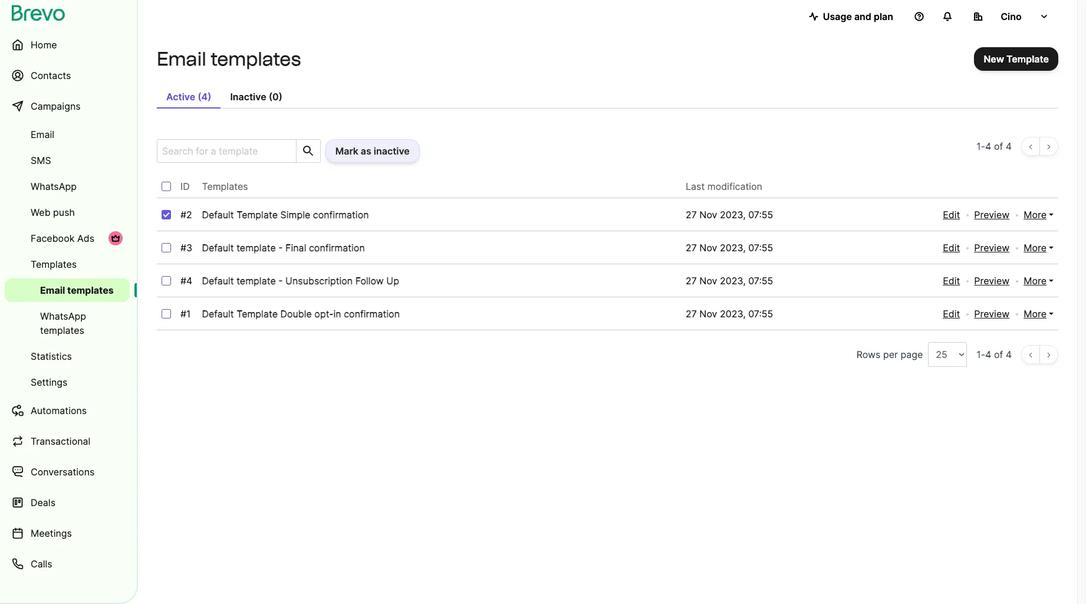 Task type: describe. For each thing, give the bounding box(es) containing it.
07:55 for confirmation
[[749, 242, 774, 254]]

transactional link
[[5, 427, 130, 455]]

07:55 for follow
[[749, 275, 774, 287]]

usage
[[823, 11, 852, 22]]

statistics link
[[5, 345, 130, 368]]

1 more from the top
[[1024, 209, 1047, 221]]

as
[[361, 145, 372, 157]]

2023, for follow
[[720, 275, 746, 287]]

2
[[186, 209, 192, 221]]

1 27 nov 2023, 07:55 from the top
[[686, 209, 774, 221]]

default for default template - unsubscription follow up
[[202, 275, 234, 287]]

# 3
[[181, 242, 193, 254]]

default template - final confirmation
[[202, 242, 365, 254]]

1 vertical spatial confirmation
[[309, 242, 365, 254]]

unsubscription
[[286, 275, 353, 287]]

# for 4
[[181, 275, 186, 287]]

07:55 for in
[[749, 308, 774, 320]]

settings link
[[5, 371, 130, 394]]

preview for follow
[[975, 275, 1010, 287]]

1 1 - 4 of 4 from the top
[[977, 140, 1012, 152]]

template for final
[[237, 242, 276, 254]]

whatsapp templates
[[40, 310, 86, 336]]

rows
[[857, 349, 881, 360]]

final
[[286, 242, 306, 254]]

automations
[[31, 405, 87, 417]]

up
[[387, 275, 399, 287]]

default for default template simple confirmation
[[202, 209, 234, 221]]

new
[[984, 53, 1005, 65]]

more for in
[[1024, 308, 1047, 320]]

) for inactive ( 0 )
[[279, 91, 283, 103]]

mark as inactive
[[336, 145, 410, 157]]

27 nov 2023, 07:55 for in
[[686, 308, 774, 320]]

inactive
[[374, 145, 410, 157]]

calls link
[[5, 550, 130, 578]]

1 horizontal spatial email templates
[[157, 48, 301, 70]]

per
[[884, 349, 899, 360]]

27 for confirmation
[[686, 242, 697, 254]]

contacts link
[[5, 61, 130, 90]]

default template simple confirmation
[[202, 209, 369, 221]]

conversations
[[31, 466, 95, 478]]

conversations link
[[5, 458, 130, 486]]

edit link for follow
[[943, 274, 961, 288]]

opt-
[[315, 308, 334, 320]]

# for 2
[[181, 209, 186, 221]]

template for default template simple confirmation
[[237, 209, 278, 221]]

( for 0
[[269, 91, 273, 103]]

active
[[166, 91, 195, 103]]

1 preview link from the top
[[975, 208, 1010, 222]]

2 vertical spatial email
[[40, 284, 65, 296]]

# for 3
[[181, 242, 186, 254]]

more button for confirmation
[[1024, 241, 1054, 255]]

statistics
[[31, 350, 72, 362]]

default template - final confirmation link
[[202, 242, 365, 254]]

inactive
[[230, 91, 266, 103]]

inactive ( 0 )
[[230, 91, 283, 103]]

template for default template double opt-in confirmation
[[237, 308, 278, 320]]

0 vertical spatial templates
[[211, 48, 301, 70]]

) for active ( 4 )
[[208, 91, 211, 103]]

1 of from the top
[[995, 140, 1004, 152]]

home link
[[5, 31, 130, 59]]

follow
[[356, 275, 384, 287]]

simple
[[281, 209, 310, 221]]

nov for follow
[[700, 275, 718, 287]]

0 vertical spatial email
[[157, 48, 206, 70]]

facebook ads
[[31, 232, 94, 244]]

in
[[334, 308, 341, 320]]

calls
[[31, 558, 52, 570]]

preview for confirmation
[[975, 242, 1010, 254]]

1 vertical spatial templates
[[67, 284, 114, 296]]

27 for follow
[[686, 275, 697, 287]]

default template - unsubscription follow up
[[202, 275, 399, 287]]

nov for in
[[700, 308, 718, 320]]

preview link for confirmation
[[975, 241, 1010, 255]]

facebook
[[31, 232, 75, 244]]

default template double opt-in confirmation link
[[202, 308, 400, 320]]

deals link
[[5, 489, 130, 517]]

rows per page
[[857, 349, 924, 360]]

double
[[281, 308, 312, 320]]

web
[[31, 206, 51, 218]]

email link
[[5, 123, 130, 146]]

1 2023, from the top
[[720, 209, 746, 221]]

campaigns link
[[5, 92, 130, 120]]



Task type: vqa. For each thing, say whether or not it's contained in the screenshot.
9 to the middle
no



Task type: locate. For each thing, give the bounding box(es) containing it.
1 07:55 from the top
[[749, 209, 774, 221]]

2 template from the top
[[237, 275, 276, 287]]

usage and plan button
[[800, 5, 903, 28]]

default right 3
[[202, 242, 234, 254]]

1
[[977, 140, 982, 152], [186, 308, 191, 320], [977, 349, 982, 360]]

default template - unsubscription follow up link
[[202, 275, 399, 287]]

email templates link
[[5, 278, 130, 302]]

email templates up inactive
[[157, 48, 301, 70]]

templates down facebook
[[31, 258, 77, 270]]

3 edit from the top
[[943, 275, 961, 287]]

confirmation right simple
[[313, 209, 369, 221]]

templates up statistics link
[[40, 324, 84, 336]]

preview link for in
[[975, 307, 1010, 321]]

and
[[855, 11, 872, 22]]

1 edit link from the top
[[943, 208, 961, 222]]

edit
[[943, 209, 961, 221], [943, 242, 961, 254], [943, 275, 961, 287], [943, 308, 961, 320]]

left___rvooi image
[[111, 234, 120, 243]]

( for 4
[[198, 91, 201, 103]]

2 edit from the top
[[943, 242, 961, 254]]

whatsapp for whatsapp
[[31, 181, 77, 192]]

default
[[202, 209, 234, 221], [202, 242, 234, 254], [202, 275, 234, 287], [202, 308, 234, 320]]

id
[[181, 181, 190, 192]]

1 # from the top
[[181, 209, 186, 221]]

default template simple confirmation link
[[202, 209, 369, 221]]

0 horizontal spatial (
[[198, 91, 201, 103]]

facebook ads link
[[5, 227, 130, 250]]

default right 2
[[202, 209, 234, 221]]

email templates
[[157, 48, 301, 70], [40, 284, 114, 296]]

more
[[1024, 209, 1047, 221], [1024, 242, 1047, 254], [1024, 275, 1047, 287], [1024, 308, 1047, 320]]

email
[[157, 48, 206, 70], [31, 129, 54, 140], [40, 284, 65, 296]]

campaigns
[[31, 100, 81, 112]]

27 for in
[[686, 308, 697, 320]]

nov
[[700, 209, 718, 221], [700, 242, 718, 254], [700, 275, 718, 287], [700, 308, 718, 320]]

email down templates link
[[40, 284, 65, 296]]

0 horizontal spatial email templates
[[40, 284, 114, 296]]

1 default from the top
[[202, 209, 234, 221]]

new template button
[[975, 47, 1059, 71]]

1 nov from the top
[[700, 209, 718, 221]]

more button for follow
[[1024, 274, 1054, 288]]

2 more button from the top
[[1024, 241, 1054, 255]]

template
[[237, 242, 276, 254], [237, 275, 276, 287]]

) right inactive
[[279, 91, 283, 103]]

deals
[[31, 497, 55, 509]]

#
[[181, 209, 186, 221], [181, 242, 186, 254], [181, 275, 186, 287], [181, 308, 186, 320]]

usage and plan
[[823, 11, 894, 22]]

confirmation down 'follow'
[[344, 308, 400, 320]]

sms
[[31, 155, 51, 166]]

templates up inactive ( 0 )
[[211, 48, 301, 70]]

2 edit link from the top
[[943, 241, 961, 255]]

sms link
[[5, 149, 130, 172]]

automations link
[[5, 396, 130, 425]]

2 2023, from the top
[[720, 242, 746, 254]]

transactional
[[31, 435, 90, 447]]

2 # from the top
[[181, 242, 186, 254]]

1 vertical spatial whatsapp
[[40, 310, 86, 322]]

3 default from the top
[[202, 275, 234, 287]]

page
[[901, 349, 924, 360]]

confirmation
[[313, 209, 369, 221], [309, 242, 365, 254], [344, 308, 400, 320]]

# 4
[[181, 275, 193, 287]]

template right new
[[1007, 53, 1050, 65]]

# up # 1
[[181, 275, 186, 287]]

template left the double
[[237, 308, 278, 320]]

4 27 nov 2023, 07:55 from the top
[[686, 308, 774, 320]]

edit for in
[[943, 308, 961, 320]]

more for follow
[[1024, 275, 1047, 287]]

3 2023, from the top
[[720, 275, 746, 287]]

home
[[31, 39, 57, 51]]

1 vertical spatial 1
[[186, 308, 191, 320]]

1 edit from the top
[[943, 209, 961, 221]]

# down # 2
[[181, 242, 186, 254]]

0 vertical spatial email templates
[[157, 48, 301, 70]]

email templates down templates link
[[40, 284, 114, 296]]

more button for in
[[1024, 307, 1054, 321]]

( right active
[[198, 91, 201, 103]]

1 ( from the left
[[198, 91, 201, 103]]

last modification
[[686, 181, 763, 192]]

edit for confirmation
[[943, 242, 961, 254]]

(
[[198, 91, 201, 103], [269, 91, 273, 103]]

2 1 - 4 of 4 from the top
[[977, 349, 1012, 360]]

whatsapp templates link
[[5, 304, 130, 342]]

settings
[[31, 376, 68, 388]]

4 2023, from the top
[[720, 308, 746, 320]]

cino
[[1001, 11, 1022, 22]]

# 1
[[181, 308, 191, 320]]

2 27 from the top
[[686, 242, 697, 254]]

template for unsubscription
[[237, 275, 276, 287]]

-
[[982, 140, 986, 152], [279, 242, 283, 254], [279, 275, 283, 287], [982, 349, 986, 360]]

1 ) from the left
[[208, 91, 211, 103]]

1 vertical spatial email
[[31, 129, 54, 140]]

0 vertical spatial whatsapp
[[31, 181, 77, 192]]

template inside button
[[1007, 53, 1050, 65]]

nov for confirmation
[[700, 242, 718, 254]]

1 vertical spatial of
[[995, 349, 1004, 360]]

4 nov from the top
[[700, 308, 718, 320]]

preview
[[975, 209, 1010, 221], [975, 242, 1010, 254], [975, 275, 1010, 287], [975, 308, 1010, 320]]

edit for follow
[[943, 275, 961, 287]]

3 nov from the top
[[700, 275, 718, 287]]

0 vertical spatial of
[[995, 140, 1004, 152]]

active ( 4 )
[[166, 91, 211, 103]]

2 vertical spatial templates
[[40, 324, 84, 336]]

07:55
[[749, 209, 774, 221], [749, 242, 774, 254], [749, 275, 774, 287], [749, 308, 774, 320]]

1 vertical spatial 1 - 4 of 4
[[977, 349, 1012, 360]]

web push
[[31, 206, 75, 218]]

3 # from the top
[[181, 275, 186, 287]]

2 07:55 from the top
[[749, 242, 774, 254]]

0 vertical spatial template
[[237, 242, 276, 254]]

4 edit from the top
[[943, 308, 961, 320]]

1 horizontal spatial (
[[269, 91, 273, 103]]

27 nov 2023, 07:55
[[686, 209, 774, 221], [686, 242, 774, 254], [686, 275, 774, 287], [686, 308, 774, 320]]

meetings
[[31, 527, 72, 539]]

1 horizontal spatial templates
[[202, 181, 248, 192]]

mark as inactive button
[[326, 139, 420, 163]]

4 27 from the top
[[686, 308, 697, 320]]

push
[[53, 206, 75, 218]]

last
[[686, 181, 705, 192]]

template for new template
[[1007, 53, 1050, 65]]

1 more button from the top
[[1024, 208, 1054, 222]]

2 preview from the top
[[975, 242, 1010, 254]]

27 nov 2023, 07:55 for follow
[[686, 275, 774, 287]]

2 27 nov 2023, 07:55 from the top
[[686, 242, 774, 254]]

email up the sms
[[31, 129, 54, 140]]

whatsapp link
[[5, 175, 130, 198]]

1 preview from the top
[[975, 209, 1010, 221]]

3
[[186, 242, 193, 254]]

meetings link
[[5, 519, 130, 548]]

template down default template - final confirmation
[[237, 275, 276, 287]]

1 vertical spatial email templates
[[40, 284, 114, 296]]

2 nov from the top
[[700, 242, 718, 254]]

preview for in
[[975, 308, 1010, 320]]

0 horizontal spatial )
[[208, 91, 211, 103]]

1 horizontal spatial )
[[279, 91, 283, 103]]

ads
[[77, 232, 94, 244]]

2 preview link from the top
[[975, 241, 1010, 255]]

edit link
[[943, 208, 961, 222], [943, 241, 961, 255], [943, 274, 961, 288], [943, 307, 961, 321]]

template left simple
[[237, 209, 278, 221]]

2 of from the top
[[995, 349, 1004, 360]]

confirmation up unsubscription
[[309, 242, 365, 254]]

default for default template - final confirmation
[[202, 242, 234, 254]]

2 ( from the left
[[269, 91, 273, 103]]

Campaign name search field
[[158, 140, 291, 162]]

1 vertical spatial template
[[237, 209, 278, 221]]

cino button
[[965, 5, 1059, 28]]

edit link for in
[[943, 307, 961, 321]]

template left final in the left top of the page
[[237, 242, 276, 254]]

templates
[[211, 48, 301, 70], [67, 284, 114, 296], [40, 324, 84, 336]]

whatsapp down "email templates" link
[[40, 310, 86, 322]]

default template double opt-in confirmation
[[202, 308, 400, 320]]

3 more from the top
[[1024, 275, 1047, 287]]

2 more from the top
[[1024, 242, 1047, 254]]

1 vertical spatial templates
[[31, 258, 77, 270]]

4 edit link from the top
[[943, 307, 961, 321]]

0 vertical spatial template
[[1007, 53, 1050, 65]]

2 default from the top
[[202, 242, 234, 254]]

4 more from the top
[[1024, 308, 1047, 320]]

0 vertical spatial templates
[[202, 181, 248, 192]]

templates link
[[5, 253, 130, 276]]

email templates inside "email templates" link
[[40, 284, 114, 296]]

) right active
[[208, 91, 211, 103]]

# for 1
[[181, 308, 186, 320]]

templates down campaign name search box
[[202, 181, 248, 192]]

2 vertical spatial template
[[237, 308, 278, 320]]

1 - 4 of 4
[[977, 140, 1012, 152], [977, 349, 1012, 360]]

0 horizontal spatial templates
[[31, 258, 77, 270]]

1 vertical spatial template
[[237, 275, 276, 287]]

contacts
[[31, 70, 71, 81]]

4 default from the top
[[202, 308, 234, 320]]

# down 'id'
[[181, 209, 186, 221]]

3 07:55 from the top
[[749, 275, 774, 287]]

4 more button from the top
[[1024, 307, 1054, 321]]

modification
[[708, 181, 763, 192]]

4 07:55 from the top
[[749, 308, 774, 320]]

whatsapp up web push
[[31, 181, 77, 192]]

1 template from the top
[[237, 242, 276, 254]]

mark
[[336, 145, 359, 157]]

3 27 from the top
[[686, 275, 697, 287]]

4 preview from the top
[[975, 308, 1010, 320]]

# 2
[[181, 209, 192, 221]]

0
[[273, 91, 279, 103]]

2 vertical spatial confirmation
[[344, 308, 400, 320]]

preview link
[[975, 208, 1010, 222], [975, 241, 1010, 255], [975, 274, 1010, 288], [975, 307, 1010, 321]]

0 vertical spatial 1
[[977, 140, 982, 152]]

more for confirmation
[[1024, 242, 1047, 254]]

whatsapp for whatsapp templates
[[40, 310, 86, 322]]

3 preview link from the top
[[975, 274, 1010, 288]]

1 27 from the top
[[686, 209, 697, 221]]

3 edit link from the top
[[943, 274, 961, 288]]

default for default template double opt-in confirmation
[[202, 308, 234, 320]]

default right # 4
[[202, 275, 234, 287]]

0 vertical spatial 1 - 4 of 4
[[977, 140, 1012, 152]]

of
[[995, 140, 1004, 152], [995, 349, 1004, 360]]

2 vertical spatial 1
[[977, 349, 982, 360]]

3 27 nov 2023, 07:55 from the top
[[686, 275, 774, 287]]

default right # 1
[[202, 308, 234, 320]]

2023, for in
[[720, 308, 746, 320]]

new template
[[984, 53, 1050, 65]]

0 vertical spatial confirmation
[[313, 209, 369, 221]]

edit link for confirmation
[[943, 241, 961, 255]]

templates
[[202, 181, 248, 192], [31, 258, 77, 270]]

4 preview link from the top
[[975, 307, 1010, 321]]

3 more button from the top
[[1024, 274, 1054, 288]]

plan
[[874, 11, 894, 22]]

# down # 4
[[181, 308, 186, 320]]

2 ) from the left
[[279, 91, 283, 103]]

templates down templates link
[[67, 284, 114, 296]]

4
[[201, 91, 208, 103], [986, 140, 992, 152], [1006, 140, 1012, 152], [186, 275, 193, 287], [986, 349, 992, 360], [1006, 349, 1012, 360]]

whatsapp
[[31, 181, 77, 192], [40, 310, 86, 322]]

4 # from the top
[[181, 308, 186, 320]]

3 preview from the top
[[975, 275, 1010, 287]]

web push link
[[5, 201, 130, 224]]

email up active
[[157, 48, 206, 70]]

( right inactive
[[269, 91, 273, 103]]

templates inside 'whatsapp templates'
[[40, 324, 84, 336]]

preview link for follow
[[975, 274, 1010, 288]]

2023, for confirmation
[[720, 242, 746, 254]]

27 nov 2023, 07:55 for confirmation
[[686, 242, 774, 254]]



